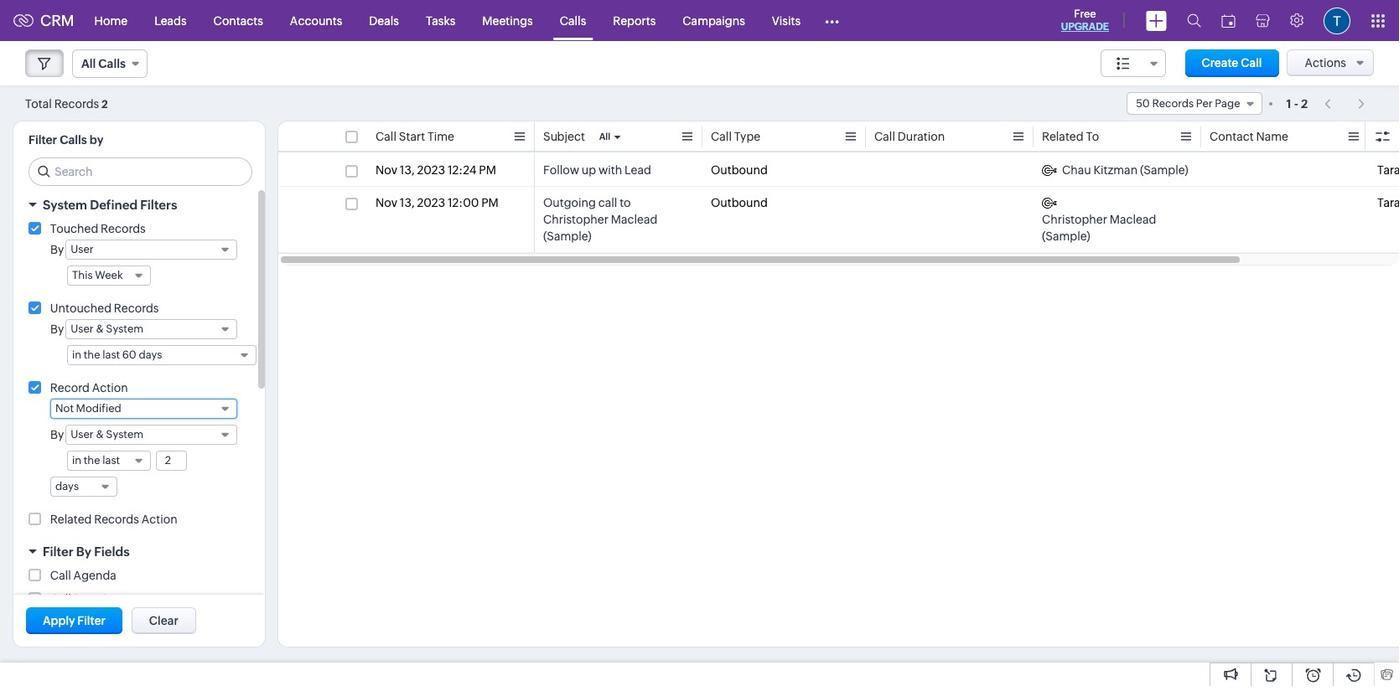 Task type: vqa. For each thing, say whether or not it's contained in the screenshot.
the topmost the Action
yes



Task type: describe. For each thing, give the bounding box(es) containing it.
pm for nov 13, 2023 12:24 pm
[[479, 163, 496, 177]]

search element
[[1177, 0, 1211, 41]]

2023 for 12:00
[[417, 196, 445, 210]]

Not Modified field
[[50, 399, 237, 419]]

accounts
[[290, 14, 342, 27]]

related for related to
[[1042, 130, 1084, 143]]

by inside dropdown button
[[76, 545, 91, 559]]

filter by fields button
[[13, 537, 265, 567]]

untouched
[[50, 302, 112, 315]]

outgoing call to christopher maclead (sample)
[[543, 196, 658, 243]]

kitzman
[[1094, 163, 1138, 177]]

in the last 60 days field
[[67, 345, 257, 365]]

chau kitzman (sample) link
[[1042, 162, 1188, 179]]

records for related
[[94, 513, 139, 526]]

system defined filters button
[[13, 190, 265, 220]]

follow up with lead
[[543, 163, 651, 177]]

this
[[72, 269, 93, 282]]

not modified
[[55, 402, 121, 415]]

touched
[[50, 222, 98, 236]]

days field
[[50, 477, 117, 497]]

filter for filter calls by
[[29, 133, 57, 147]]

(sample) for chau kitzman (sample)
[[1140, 163, 1188, 177]]

all for all calls
[[81, 57, 96, 70]]

related records action
[[50, 513, 177, 526]]

Other Modules field
[[814, 7, 850, 34]]

accounts link
[[276, 0, 356, 41]]

apply filter
[[43, 614, 106, 628]]

tasks link
[[412, 0, 469, 41]]

2 user & system from the top
[[71, 428, 143, 441]]

filter by fields
[[43, 545, 130, 559]]

call inside button
[[1241, 56, 1262, 70]]

nov for nov 13, 2023 12:00 pm
[[376, 196, 397, 210]]

last for in the last 60 days
[[102, 349, 120, 361]]

0 horizontal spatial action
[[92, 381, 128, 395]]

1 user & system from the top
[[71, 323, 143, 335]]

contacts link
[[200, 0, 276, 41]]

2 & from the top
[[96, 428, 104, 441]]

tara for christopher maclead (sample)
[[1377, 196, 1399, 210]]

outbound for follow up with lead
[[711, 163, 768, 177]]

maclead inside christopher maclead (sample)
[[1110, 213, 1156, 226]]

in for in the last 60 days
[[72, 349, 81, 361]]

contact
[[1210, 130, 1254, 143]]

by down not
[[50, 428, 64, 442]]

1 vertical spatial duration
[[73, 593, 121, 606]]

nov for nov 13, 2023 12:24 pm
[[376, 163, 397, 177]]

meetings
[[482, 14, 533, 27]]

60
[[122, 349, 136, 361]]

follow
[[543, 163, 579, 177]]

0 vertical spatial duration
[[898, 130, 945, 143]]

by
[[90, 133, 103, 147]]

1 vertical spatial system
[[106, 323, 143, 335]]

search image
[[1187, 13, 1201, 28]]

related for related records action
[[50, 513, 92, 526]]

fields
[[94, 545, 130, 559]]

christopher maclead (sample) link
[[1042, 194, 1193, 245]]

create
[[1202, 56, 1238, 70]]

Search text field
[[29, 158, 251, 185]]

maclead inside outgoing call to christopher maclead (sample)
[[611, 213, 658, 226]]

outbound for outgoing call to christopher maclead (sample)
[[711, 196, 768, 210]]

system defined filters
[[43, 198, 177, 212]]

reports link
[[600, 0, 669, 41]]

christopher maclead (sample)
[[1042, 213, 1156, 243]]

create call
[[1202, 56, 1262, 70]]

2 user & system field from the top
[[66, 425, 237, 445]]

records for touched
[[101, 222, 146, 236]]

call start time
[[376, 130, 454, 143]]

record
[[50, 381, 90, 395]]

up
[[582, 163, 596, 177]]

crm
[[40, 12, 74, 29]]

system inside system defined filters dropdown button
[[43, 198, 87, 212]]

home link
[[81, 0, 141, 41]]

all for all
[[599, 132, 610, 142]]

tara for chau kitzman (sample)
[[1377, 163, 1399, 177]]

records for untouched
[[114, 302, 159, 315]]

actions
[[1305, 56, 1346, 70]]

meetings link
[[469, 0, 546, 41]]

calls link
[[546, 0, 600, 41]]

1 vertical spatial call duration
[[50, 593, 121, 606]]

in the last 60 days
[[72, 349, 162, 361]]

2023 for 12:24
[[417, 163, 445, 177]]

leads
[[154, 14, 187, 27]]

user inside field
[[71, 243, 94, 256]]

call type
[[711, 130, 760, 143]]

50 Records Per Page field
[[1127, 92, 1262, 115]]

calendar image
[[1221, 14, 1236, 27]]

visits link
[[758, 0, 814, 41]]

call
[[598, 196, 617, 210]]

2 user from the top
[[71, 323, 94, 335]]

all calls
[[81, 57, 126, 70]]

1 - 2
[[1286, 97, 1308, 110]]

All Calls field
[[72, 49, 147, 78]]

per
[[1196, 97, 1213, 110]]

type
[[734, 130, 760, 143]]

chau
[[1062, 163, 1091, 177]]

subject
[[543, 130, 585, 143]]

visits
[[772, 14, 801, 27]]

with
[[598, 163, 622, 177]]

home
[[94, 14, 128, 27]]

campaigns
[[683, 14, 745, 27]]

agenda
[[73, 569, 116, 583]]

related to
[[1042, 130, 1099, 143]]

filter calls by
[[29, 133, 103, 147]]

User field
[[66, 240, 237, 260]]

filter inside button
[[77, 614, 106, 628]]

the for in the last
[[84, 454, 100, 467]]

start
[[399, 130, 425, 143]]

last for in the last
[[102, 454, 120, 467]]

2 for 1 - 2
[[1301, 97, 1308, 110]]



Task type: locate. For each thing, give the bounding box(es) containing it.
1 user & system field from the top
[[66, 319, 237, 339]]

pm for nov 13, 2023 12:00 pm
[[481, 196, 499, 210]]

row group
[[278, 154, 1399, 253]]

nov 13, 2023 12:00 pm
[[376, 196, 499, 210]]

1 horizontal spatial related
[[1042, 130, 1084, 143]]

1 vertical spatial in
[[72, 454, 81, 467]]

calls for filter calls by
[[60, 133, 87, 147]]

1 vertical spatial 2023
[[417, 196, 445, 210]]

0 vertical spatial action
[[92, 381, 128, 395]]

all
[[81, 57, 96, 70], [599, 132, 610, 142]]

crm link
[[13, 12, 74, 29]]

system up in the last field
[[106, 428, 143, 441]]

13,
[[400, 163, 415, 177], [400, 196, 415, 210]]

filter
[[29, 133, 57, 147], [43, 545, 73, 559], [77, 614, 106, 628]]

1 horizontal spatial calls
[[98, 57, 126, 70]]

by down touched
[[50, 243, 64, 257]]

nov 13, 2023 12:24 pm
[[376, 163, 496, 177]]

2023 left 12:00
[[417, 196, 445, 210]]

0 vertical spatial calls
[[560, 14, 586, 27]]

2 horizontal spatial calls
[[560, 14, 586, 27]]

pm right 12:24
[[479, 163, 496, 177]]

1 horizontal spatial call duration
[[874, 130, 945, 143]]

apply
[[43, 614, 75, 628]]

1
[[1286, 97, 1291, 110]]

2 vertical spatial calls
[[60, 133, 87, 147]]

1 vertical spatial the
[[84, 454, 100, 467]]

0 vertical spatial all
[[81, 57, 96, 70]]

2 in from the top
[[72, 454, 81, 467]]

1 maclead from the left
[[611, 213, 658, 226]]

in the last
[[72, 454, 120, 467]]

0 vertical spatial related
[[1042, 130, 1084, 143]]

chau kitzman (sample)
[[1062, 163, 1188, 177]]

pm right 12:00
[[481, 196, 499, 210]]

christopher down chau
[[1042, 213, 1107, 226]]

1 vertical spatial nov
[[376, 196, 397, 210]]

records down 'this week' 'field'
[[114, 302, 159, 315]]

1 horizontal spatial maclead
[[1110, 213, 1156, 226]]

system up 60
[[106, 323, 143, 335]]

calls inside field
[[98, 57, 126, 70]]

1 horizontal spatial duration
[[898, 130, 945, 143]]

filter inside dropdown button
[[43, 545, 73, 559]]

christopher down "outgoing"
[[543, 213, 609, 226]]

0 vertical spatial last
[[102, 349, 120, 361]]

(sample) right kitzman
[[1140, 163, 1188, 177]]

filter right apply
[[77, 614, 106, 628]]

2 tara from the top
[[1377, 196, 1399, 210]]

0 horizontal spatial (sample)
[[543, 230, 592, 243]]

13, for nov 13, 2023 12:24 pm
[[400, 163, 415, 177]]

0 vertical spatial in
[[72, 349, 81, 361]]

(sample) inside outgoing call to christopher maclead (sample)
[[543, 230, 592, 243]]

12:24
[[448, 163, 477, 177]]

2 inside total records 2
[[101, 98, 108, 110]]

None text field
[[157, 452, 186, 470]]

records up the filter calls by
[[54, 97, 99, 110]]

last left 60
[[102, 349, 120, 361]]

& down "modified"
[[96, 428, 104, 441]]

call agenda
[[50, 569, 116, 583]]

size image
[[1116, 56, 1130, 71]]

action up "modified"
[[92, 381, 128, 395]]

tasks
[[426, 14, 455, 27]]

name
[[1256, 130, 1288, 143]]

1 tara from the top
[[1377, 163, 1399, 177]]

1 vertical spatial tara
[[1377, 196, 1399, 210]]

tara
[[1377, 163, 1399, 177], [1377, 196, 1399, 210]]

deals
[[369, 14, 399, 27]]

0 vertical spatial user
[[71, 243, 94, 256]]

0 vertical spatial 13,
[[400, 163, 415, 177]]

by down the "untouched"
[[50, 323, 64, 336]]

christopher inside outgoing call to christopher maclead (sample)
[[543, 213, 609, 226]]

upgrade
[[1061, 21, 1109, 33]]

1 vertical spatial &
[[96, 428, 104, 441]]

3 user from the top
[[71, 428, 94, 441]]

outgoing call to christopher maclead (sample) link
[[543, 194, 694, 245]]

(sample)
[[1140, 163, 1188, 177], [543, 230, 592, 243], [1042, 230, 1090, 243]]

1 christopher from the left
[[543, 213, 609, 226]]

None field
[[1100, 49, 1166, 77]]

calls left by
[[60, 133, 87, 147]]

user down not modified
[[71, 428, 94, 441]]

2 up by
[[101, 98, 108, 110]]

1 & from the top
[[96, 323, 104, 335]]

contacts
[[213, 14, 263, 27]]

0 vertical spatial outbound
[[711, 163, 768, 177]]

1 vertical spatial 13,
[[400, 196, 415, 210]]

2 vertical spatial system
[[106, 428, 143, 441]]

2
[[1301, 97, 1308, 110], [101, 98, 108, 110]]

1 13, from the top
[[400, 163, 415, 177]]

by up call agenda
[[76, 545, 91, 559]]

1 nov from the top
[[376, 163, 397, 177]]

calls
[[560, 14, 586, 27], [98, 57, 126, 70], [60, 133, 87, 147]]

2023
[[417, 163, 445, 177], [417, 196, 445, 210]]

navigation
[[1316, 91, 1374, 116]]

2 nov from the top
[[376, 196, 397, 210]]

2 right -
[[1301, 97, 1308, 110]]

1 in from the top
[[72, 349, 81, 361]]

maclead down chau kitzman (sample)
[[1110, 213, 1156, 226]]

2 2023 from the top
[[417, 196, 445, 210]]

2 christopher from the left
[[1042, 213, 1107, 226]]

action up filter by fields dropdown button
[[141, 513, 177, 526]]

the for in the last 60 days
[[84, 349, 100, 361]]

1 horizontal spatial all
[[599, 132, 610, 142]]

records up fields
[[94, 513, 139, 526]]

13, down nov 13, 2023 12:24 pm
[[400, 196, 415, 210]]

User & System field
[[66, 319, 237, 339], [66, 425, 237, 445]]

1 horizontal spatial (sample)
[[1042, 230, 1090, 243]]

1 vertical spatial calls
[[98, 57, 126, 70]]

records inside field
[[1152, 97, 1194, 110]]

create call button
[[1185, 49, 1279, 77]]

0 vertical spatial &
[[96, 323, 104, 335]]

0 horizontal spatial duration
[[73, 593, 121, 606]]

user & system up in the last field
[[71, 428, 143, 441]]

50 records per page
[[1136, 97, 1240, 110]]

user & system field down not modified field
[[66, 425, 237, 445]]

(sample) inside christopher maclead (sample)
[[1042, 230, 1090, 243]]

2 for total records 2
[[101, 98, 108, 110]]

deals link
[[356, 0, 412, 41]]

this week
[[72, 269, 123, 282]]

50
[[1136, 97, 1150, 110]]

0 horizontal spatial christopher
[[543, 213, 609, 226]]

touched records
[[50, 222, 146, 236]]

the up days field
[[84, 454, 100, 467]]

calls left reports link at the left top of the page
[[560, 14, 586, 27]]

1 vertical spatial all
[[599, 132, 610, 142]]

2 13, from the top
[[400, 196, 415, 210]]

lead
[[625, 163, 651, 177]]

0 vertical spatial call duration
[[874, 130, 945, 143]]

profile image
[[1324, 7, 1350, 34]]

user
[[71, 243, 94, 256], [71, 323, 94, 335], [71, 428, 94, 441]]

13, for nov 13, 2023 12:00 pm
[[400, 196, 415, 210]]

12:00
[[448, 196, 479, 210]]

modified
[[76, 402, 121, 415]]

in for in the last
[[72, 454, 81, 467]]

call 
[[1377, 130, 1399, 143]]

system up touched
[[43, 198, 87, 212]]

page
[[1215, 97, 1240, 110]]

all up total records 2
[[81, 57, 96, 70]]

filter for filter by fields
[[43, 545, 73, 559]]

1 the from the top
[[84, 349, 100, 361]]

time
[[427, 130, 454, 143]]

0 horizontal spatial days
[[55, 480, 79, 493]]

outgoing
[[543, 196, 596, 210]]

1 horizontal spatial action
[[141, 513, 177, 526]]

user down the "untouched"
[[71, 323, 94, 335]]

in up days field
[[72, 454, 81, 467]]

0 vertical spatial the
[[84, 349, 100, 361]]

untouched records
[[50, 302, 159, 315]]

nov
[[376, 163, 397, 177], [376, 196, 397, 210]]

in up record
[[72, 349, 81, 361]]

1 horizontal spatial christopher
[[1042, 213, 1107, 226]]

outbound
[[711, 163, 768, 177], [711, 196, 768, 210]]

2 maclead from the left
[[1110, 213, 1156, 226]]

create menu element
[[1136, 0, 1177, 41]]

follow up with lead link
[[543, 162, 651, 179]]

1 vertical spatial last
[[102, 454, 120, 467]]

(sample) for christopher maclead (sample)
[[1042, 230, 1090, 243]]

to
[[1086, 130, 1099, 143]]

last
[[102, 349, 120, 361], [102, 454, 120, 467]]

the up record action
[[84, 349, 100, 361]]

records right 50
[[1152, 97, 1194, 110]]

0 horizontal spatial 2
[[101, 98, 108, 110]]

records down defined
[[101, 222, 146, 236]]

0 horizontal spatial call duration
[[50, 593, 121, 606]]

1 vertical spatial days
[[55, 480, 79, 493]]

calls for all calls
[[98, 57, 126, 70]]

2 the from the top
[[84, 454, 100, 467]]

2023 left 12:24
[[417, 163, 445, 177]]

0 horizontal spatial related
[[50, 513, 92, 526]]

calls down home link
[[98, 57, 126, 70]]

related left the 'to'
[[1042, 130, 1084, 143]]

0 horizontal spatial calls
[[60, 133, 87, 147]]

contact name
[[1210, 130, 1288, 143]]

2 last from the top
[[102, 454, 120, 467]]

(sample) down "outgoing"
[[543, 230, 592, 243]]

1 vertical spatial action
[[141, 513, 177, 526]]

total records 2
[[25, 97, 108, 110]]

not
[[55, 402, 74, 415]]

to
[[620, 196, 631, 210]]

create menu image
[[1146, 10, 1167, 31]]

0 vertical spatial 2023
[[417, 163, 445, 177]]

2 horizontal spatial (sample)
[[1140, 163, 1188, 177]]

profile element
[[1314, 0, 1360, 41]]

2 vertical spatial user
[[71, 428, 94, 441]]

maclead down to
[[611, 213, 658, 226]]

& down untouched records
[[96, 323, 104, 335]]

1 2023 from the top
[[417, 163, 445, 177]]

This Week field
[[67, 266, 151, 286]]

-
[[1294, 97, 1298, 110]]

0 vertical spatial system
[[43, 198, 87, 212]]

user down touched
[[71, 243, 94, 256]]

&
[[96, 323, 104, 335], [96, 428, 104, 441]]

0 vertical spatial days
[[139, 349, 162, 361]]

records for 50
[[1152, 97, 1194, 110]]

0 vertical spatial pm
[[479, 163, 496, 177]]

in the last field
[[67, 451, 151, 471]]

1 vertical spatial user
[[71, 323, 94, 335]]

user & system down untouched records
[[71, 323, 143, 335]]

free
[[1074, 8, 1096, 20]]

defined
[[90, 198, 138, 212]]

in
[[72, 349, 81, 361], [72, 454, 81, 467]]

the
[[84, 349, 100, 361], [84, 454, 100, 467]]

1 vertical spatial user & system field
[[66, 425, 237, 445]]

1 horizontal spatial 2
[[1301, 97, 1308, 110]]

user & system field up "in the last 60 days" field
[[66, 319, 237, 339]]

total
[[25, 97, 52, 110]]

apply filter button
[[26, 608, 122, 635]]

1 horizontal spatial days
[[139, 349, 162, 361]]

duration
[[898, 130, 945, 143], [73, 593, 121, 606]]

1 user from the top
[[71, 243, 94, 256]]

1 vertical spatial outbound
[[711, 196, 768, 210]]

all up with
[[599, 132, 610, 142]]

1 last from the top
[[102, 349, 120, 361]]

days right 60
[[139, 349, 162, 361]]

records for total
[[54, 97, 99, 110]]

0 horizontal spatial all
[[81, 57, 96, 70]]

nov down nov 13, 2023 12:24 pm
[[376, 196, 397, 210]]

campaigns link
[[669, 0, 758, 41]]

user & system
[[71, 323, 143, 335], [71, 428, 143, 441]]

free upgrade
[[1061, 8, 1109, 33]]

0 vertical spatial user & system field
[[66, 319, 237, 339]]

(sample) down chau
[[1042, 230, 1090, 243]]

leads link
[[141, 0, 200, 41]]

filter down 'total' in the top left of the page
[[29, 133, 57, 147]]

related down days field
[[50, 513, 92, 526]]

all inside field
[[81, 57, 96, 70]]

1 vertical spatial user & system
[[71, 428, 143, 441]]

1 vertical spatial related
[[50, 513, 92, 526]]

filter up call agenda
[[43, 545, 73, 559]]

week
[[95, 269, 123, 282]]

2 vertical spatial filter
[[77, 614, 106, 628]]

christopher inside christopher maclead (sample)
[[1042, 213, 1107, 226]]

filters
[[140, 198, 177, 212]]

christopher
[[543, 213, 609, 226], [1042, 213, 1107, 226]]

1 outbound from the top
[[711, 163, 768, 177]]

nov down call start time
[[376, 163, 397, 177]]

0 vertical spatial filter
[[29, 133, 57, 147]]

days
[[139, 349, 162, 361], [55, 480, 79, 493]]

13, down "start"
[[400, 163, 415, 177]]

clear
[[149, 614, 178, 628]]

0 vertical spatial user & system
[[71, 323, 143, 335]]

days down in the last
[[55, 480, 79, 493]]

0 vertical spatial tara
[[1377, 163, 1399, 177]]

0 horizontal spatial maclead
[[611, 213, 658, 226]]

last up days field
[[102, 454, 120, 467]]

1 vertical spatial pm
[[481, 196, 499, 210]]

reports
[[613, 14, 656, 27]]

row group containing nov 13, 2023 12:24 pm
[[278, 154, 1399, 253]]

2 outbound from the top
[[711, 196, 768, 210]]

1 vertical spatial filter
[[43, 545, 73, 559]]

0 vertical spatial nov
[[376, 163, 397, 177]]



